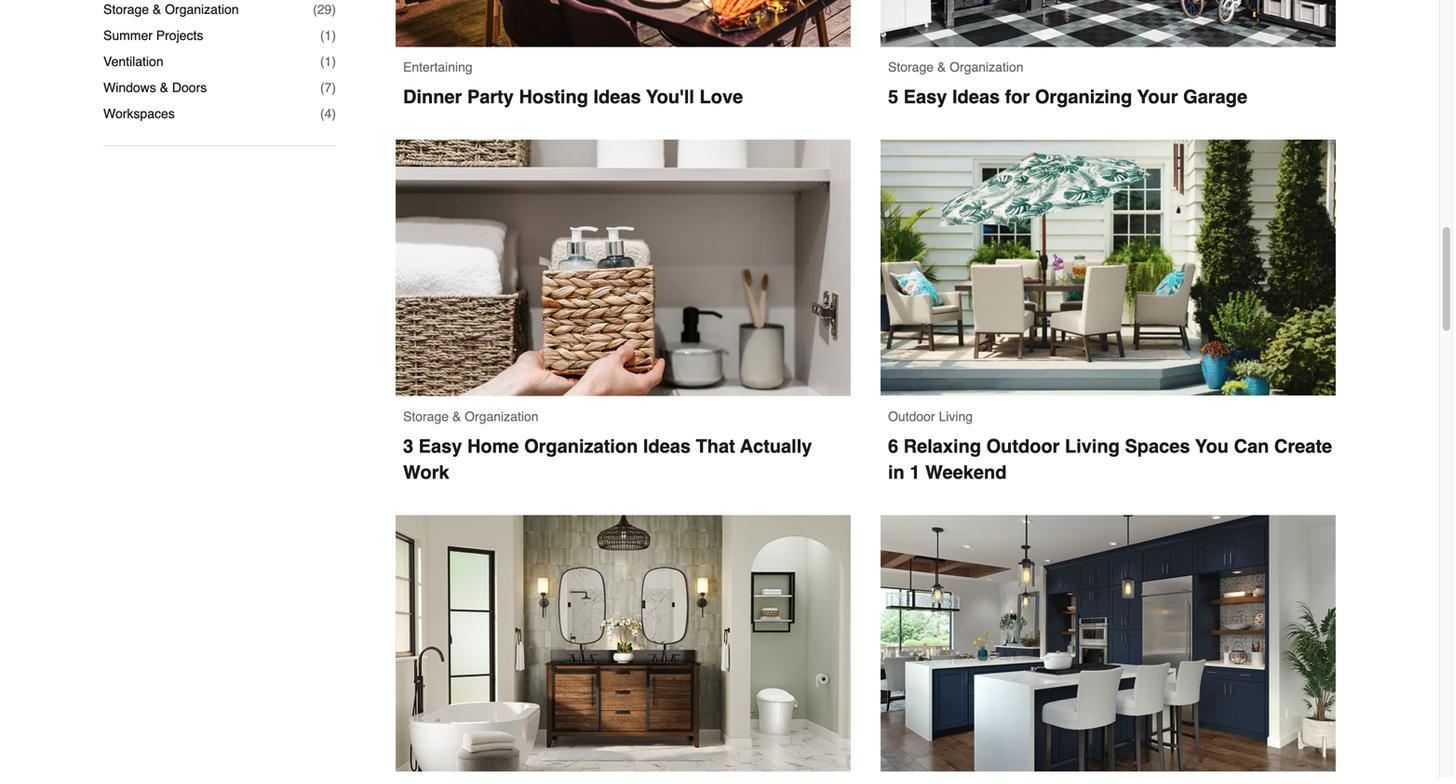 Task type: locate. For each thing, give the bounding box(es) containing it.
1 horizontal spatial living
[[1065, 436, 1120, 457]]

3 easy home organization ideas that actually work
[[403, 436, 818, 483]]

easy up work
[[419, 436, 462, 457]]

1 horizontal spatial storage
[[403, 409, 449, 424]]

0 vertical spatial storage
[[103, 2, 149, 17]]

organization for 5 easy ideas for organizing your garage
[[950, 60, 1024, 75]]

2 ) from the top
[[332, 28, 336, 43]]

1 vertical spatial storage & organization
[[888, 60, 1024, 75]]

1 horizontal spatial easy
[[904, 86, 947, 108]]

storage & organization up for
[[888, 60, 1024, 75]]

1 vertical spatial 1
[[325, 54, 332, 69]]

a bathroom with black sconces on either side of double mirrors. image
[[396, 515, 851, 772]]

organization
[[165, 2, 239, 17], [950, 60, 1024, 75], [465, 409, 539, 424], [524, 436, 638, 457]]

easy for 5
[[904, 86, 947, 108]]

projects
[[156, 28, 203, 43]]

1 vertical spatial storage
[[888, 60, 934, 75]]

4
[[325, 106, 332, 121]]

organization right home
[[524, 436, 638, 457]]

( 1 )
[[320, 28, 336, 43], [320, 54, 336, 69]]

4 ) from the top
[[332, 80, 336, 95]]

) up 7 on the top left of page
[[332, 54, 336, 69]]

storage & organization up projects
[[103, 2, 239, 17]]

3 ) from the top
[[332, 54, 336, 69]]

1 ( 1 ) from the top
[[320, 28, 336, 43]]

organization up for
[[950, 60, 1024, 75]]

1 right in
[[910, 462, 921, 483]]

5 ) from the top
[[332, 106, 336, 121]]

1 ) from the top
[[332, 2, 336, 17]]

your
[[1138, 86, 1179, 108]]

1 horizontal spatial outdoor
[[987, 436, 1060, 457]]

(
[[313, 2, 317, 17], [320, 28, 325, 43], [320, 54, 325, 69], [320, 80, 325, 95], [320, 106, 325, 121]]

a black and white organizaed garage with a workstation, shelves with storage bins, bikes and more. image
[[881, 0, 1336, 47]]

organization inside '3 easy home organization ideas that actually work'
[[524, 436, 638, 457]]

workspaces
[[103, 106, 175, 121]]

organization for 3 easy home organization ideas that actually work
[[465, 409, 539, 424]]

2 vertical spatial 1
[[910, 462, 921, 483]]

outdoor up 6
[[888, 409, 936, 424]]

0 horizontal spatial outdoor
[[888, 409, 936, 424]]

) down ( 7 )
[[332, 106, 336, 121]]

home
[[467, 436, 519, 457]]

ideas left 'that'
[[643, 436, 691, 457]]

storage & organization
[[103, 2, 239, 17], [888, 60, 1024, 75], [403, 409, 539, 424]]

1 vertical spatial living
[[1065, 436, 1120, 457]]

2 horizontal spatial storage
[[888, 60, 934, 75]]

garage
[[1184, 86, 1248, 108]]

storage up summer
[[103, 2, 149, 17]]

)
[[332, 2, 336, 17], [332, 28, 336, 43], [332, 54, 336, 69], [332, 80, 336, 95], [332, 106, 336, 121]]

) down ( 29 )
[[332, 28, 336, 43]]

storage
[[103, 2, 149, 17], [888, 60, 934, 75], [403, 409, 449, 424]]

1 up 7 on the top left of page
[[325, 54, 332, 69]]

( 1 ) down ( 29 )
[[320, 28, 336, 43]]

organization up projects
[[165, 2, 239, 17]]

create
[[1275, 436, 1333, 457]]

storage for 3 easy home organization ideas that actually work
[[403, 409, 449, 424]]

storage up 3
[[403, 409, 449, 424]]

outdoor up the weekend
[[987, 436, 1060, 457]]

a kitchen with navy blue cabinets, two white waterfall islands and medium-tone brown wood floors. image
[[881, 515, 1336, 772]]

0 horizontal spatial storage
[[103, 2, 149, 17]]

summer
[[103, 28, 153, 43]]

( for ventilation
[[320, 54, 325, 69]]

an outdoor patio table and floral umbrella on a gray platform deck. image
[[881, 140, 1336, 396]]

hosting
[[519, 86, 588, 108]]

ideas left you'll
[[594, 86, 641, 108]]

2 horizontal spatial storage & organization
[[888, 60, 1024, 75]]

1 horizontal spatial ideas
[[643, 436, 691, 457]]

) up ( 7 )
[[332, 2, 336, 17]]

1 vertical spatial outdoor
[[987, 436, 1060, 457]]

0 vertical spatial living
[[939, 409, 973, 424]]

1 vertical spatial ( 1 )
[[320, 54, 336, 69]]

) for summer projects
[[332, 28, 336, 43]]

2 horizontal spatial ideas
[[953, 86, 1000, 108]]

0 vertical spatial 1
[[325, 28, 332, 43]]

living
[[939, 409, 973, 424], [1065, 436, 1120, 457]]

a person organizing the shelves in the bathroom. image
[[396, 140, 851, 396]]

) up 4
[[332, 80, 336, 95]]

0 vertical spatial storage & organization
[[103, 2, 239, 17]]

storage & organization up home
[[403, 409, 539, 424]]

can
[[1234, 436, 1270, 457]]

you'll
[[646, 86, 695, 108]]

easy right 5
[[904, 86, 947, 108]]

2 ( 1 ) from the top
[[320, 54, 336, 69]]

party
[[467, 86, 514, 108]]

2 vertical spatial storage
[[403, 409, 449, 424]]

organizing
[[1035, 86, 1133, 108]]

living left spaces
[[1065, 436, 1120, 457]]

( 29 )
[[313, 2, 336, 17]]

love
[[700, 86, 743, 108]]

0 horizontal spatial easy
[[419, 436, 462, 457]]

ideas
[[594, 86, 641, 108], [953, 86, 1000, 108], [643, 436, 691, 457]]

ideas left for
[[953, 86, 1000, 108]]

easy inside '3 easy home organization ideas that actually work'
[[419, 436, 462, 457]]

storage up 5
[[888, 60, 934, 75]]

in
[[888, 462, 905, 483]]

0 vertical spatial ( 1 )
[[320, 28, 336, 43]]

1 horizontal spatial storage & organization
[[403, 409, 539, 424]]

( for windows & doors
[[320, 80, 325, 95]]

2 vertical spatial storage & organization
[[403, 409, 539, 424]]

organization up home
[[465, 409, 539, 424]]

( 1 ) up 7 on the top left of page
[[320, 54, 336, 69]]

outdoor
[[888, 409, 936, 424], [987, 436, 1060, 457]]

0 vertical spatial easy
[[904, 86, 947, 108]]

storage & organization for 5 easy ideas for organizing your garage
[[888, 60, 1024, 75]]

5 easy ideas for organizing your garage
[[888, 86, 1248, 108]]

easy
[[904, 86, 947, 108], [419, 436, 462, 457]]

1 for ventilation
[[325, 54, 332, 69]]

&
[[153, 2, 161, 17], [938, 60, 946, 75], [160, 80, 169, 95], [453, 409, 461, 424]]

you
[[1196, 436, 1229, 457]]

1
[[325, 28, 332, 43], [325, 54, 332, 69], [910, 462, 921, 483]]

0 horizontal spatial storage & organization
[[103, 2, 239, 17]]

) for storage & organization
[[332, 2, 336, 17]]

1 vertical spatial easy
[[419, 436, 462, 457]]

doors
[[172, 80, 207, 95]]

living up relaxing
[[939, 409, 973, 424]]

organization for (
[[165, 2, 239, 17]]

1 down ( 29 )
[[325, 28, 332, 43]]



Task type: vqa. For each thing, say whether or not it's contained in the screenshot.
the bottom year
no



Task type: describe. For each thing, give the bounding box(es) containing it.
that
[[696, 436, 735, 457]]

work
[[403, 462, 449, 483]]

7
[[325, 80, 332, 95]]

( 1 ) for summer projects
[[320, 28, 336, 43]]

( 4 )
[[320, 106, 336, 121]]

summer projects
[[103, 28, 203, 43]]

windows
[[103, 80, 156, 95]]

0 vertical spatial outdoor
[[888, 409, 936, 424]]

) for windows & doors
[[332, 80, 336, 95]]

easy for 3
[[419, 436, 462, 457]]

relaxing
[[904, 436, 982, 457]]

( for storage & organization
[[313, 2, 317, 17]]

for
[[1005, 86, 1030, 108]]

3
[[403, 436, 414, 457]]

weekend
[[926, 462, 1007, 483]]

dinner party hosting ideas you'll love
[[403, 86, 743, 108]]

) for workspaces
[[332, 106, 336, 121]]

spaces
[[1125, 436, 1191, 457]]

storage for (
[[103, 2, 149, 17]]

5
[[888, 86, 899, 108]]

storage & organization for (
[[103, 2, 239, 17]]

windows & doors
[[103, 80, 207, 95]]

ventilation
[[103, 54, 164, 69]]

outdoor inside 6 relaxing outdoor living spaces you can create in 1 weekend
[[987, 436, 1060, 457]]

( for summer projects
[[320, 28, 325, 43]]

0 horizontal spatial living
[[939, 409, 973, 424]]

outdoor living
[[888, 409, 973, 424]]

living inside 6 relaxing outdoor living spaces you can create in 1 weekend
[[1065, 436, 1120, 457]]

0 horizontal spatial ideas
[[594, 86, 641, 108]]

( 7 )
[[320, 80, 336, 95]]

a patio with string lights and a wood table set with white plates, linens, wineglasses and food. image
[[396, 0, 851, 47]]

6 relaxing outdoor living spaces you can create in 1 weekend
[[888, 436, 1338, 483]]

( for workspaces
[[320, 106, 325, 121]]

dinner
[[403, 86, 462, 108]]

1 inside 6 relaxing outdoor living spaces you can create in 1 weekend
[[910, 462, 921, 483]]

storage for 5 easy ideas for organizing your garage
[[888, 60, 934, 75]]

entertaining
[[403, 60, 473, 75]]

actually
[[740, 436, 812, 457]]

ideas inside '3 easy home organization ideas that actually work'
[[643, 436, 691, 457]]

( 1 ) for ventilation
[[320, 54, 336, 69]]

6
[[888, 436, 899, 457]]

storage & organization for 3 easy home organization ideas that actually work
[[403, 409, 539, 424]]

29
[[317, 2, 332, 17]]

1 for summer projects
[[325, 28, 332, 43]]

) for ventilation
[[332, 54, 336, 69]]



